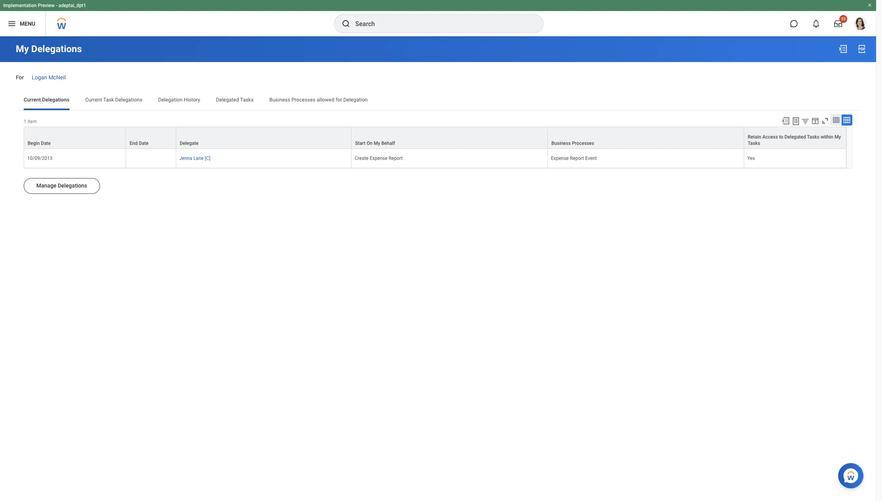Task type: vqa. For each thing, say whether or not it's contained in the screenshot.
Task popup button
no



Task type: describe. For each thing, give the bounding box(es) containing it.
0 vertical spatial delegated
[[216, 97, 239, 103]]

for
[[16, 74, 24, 81]]

row containing 10/09/2013
[[24, 149, 847, 168]]

adeptai_dpt1
[[59, 3, 86, 8]]

delegate column header
[[176, 127, 352, 149]]

logan
[[32, 74, 47, 81]]

table image
[[833, 116, 841, 124]]

current for current delegations
[[24, 97, 41, 103]]

start
[[355, 141, 366, 146]]

mcneil
[[48, 74, 66, 81]]

end
[[130, 141, 138, 146]]

row containing retain access to delegated tasks within my tasks
[[24, 127, 847, 149]]

2 expense from the left
[[552, 156, 569, 161]]

2 horizontal spatial tasks
[[808, 134, 820, 140]]

my inside retain access to delegated tasks within my tasks
[[835, 134, 842, 140]]

delegations for manage delegations
[[58, 183, 87, 189]]

end date
[[130, 141, 149, 146]]

33
[[842, 17, 846, 21]]

logan mcneil
[[32, 74, 66, 81]]

create
[[355, 156, 369, 161]]

date for end date
[[139, 141, 149, 146]]

delegations for current delegations
[[42, 97, 69, 103]]

preview
[[38, 3, 55, 8]]

manage delegations button
[[24, 178, 100, 194]]

create expense report
[[355, 156, 403, 161]]

my inside start on my behalf popup button
[[374, 141, 381, 146]]

yes
[[748, 156, 756, 161]]

cell inside my delegations main content
[[126, 149, 176, 168]]

access
[[763, 134, 779, 140]]

start on my behalf button
[[352, 127, 548, 149]]

1 expense from the left
[[370, 156, 388, 161]]

click to view/edit grid preferences image
[[812, 117, 820, 125]]

manage delegations
[[36, 183, 87, 189]]

jenna
[[179, 156, 192, 161]]

lane
[[194, 156, 204, 161]]

2 report from the left
[[570, 156, 585, 161]]

export to excel image for item
[[782, 117, 791, 125]]

delegate button
[[176, 127, 351, 149]]

[c]
[[205, 156, 211, 161]]

expense report event
[[552, 156, 597, 161]]

justify image
[[7, 19, 17, 28]]

retain
[[748, 134, 762, 140]]

fullscreen image
[[822, 117, 830, 125]]

manage
[[36, 183, 56, 189]]

my delegations main content
[[0, 36, 877, 226]]

begin date button
[[24, 127, 126, 149]]

my delegations
[[16, 43, 82, 55]]

tab list inside my delegations main content
[[16, 91, 861, 110]]

current for current task delegations
[[85, 97, 102, 103]]

end date button
[[126, 127, 176, 149]]

2 delegation from the left
[[344, 97, 368, 103]]

begin date
[[28, 141, 51, 146]]

tasks inside 'tab list'
[[240, 97, 254, 103]]

jenna lane [c]
[[179, 156, 211, 161]]

0 horizontal spatial my
[[16, 43, 29, 55]]

delegations right task
[[115, 97, 142, 103]]

business processes allowed for delegation
[[270, 97, 368, 103]]

business for business processes allowed for delegation
[[270, 97, 290, 103]]



Task type: locate. For each thing, give the bounding box(es) containing it.
current delegations
[[24, 97, 69, 103]]

delegation
[[158, 97, 183, 103], [344, 97, 368, 103]]

delegation right for
[[344, 97, 368, 103]]

tab list
[[16, 91, 861, 110]]

1 vertical spatial tasks
[[808, 134, 820, 140]]

within
[[821, 134, 834, 140]]

for
[[336, 97, 342, 103]]

1 horizontal spatial date
[[139, 141, 149, 146]]

implementation
[[3, 3, 37, 8]]

1 date from the left
[[41, 141, 51, 146]]

history
[[184, 97, 200, 103]]

my
[[16, 43, 29, 55], [835, 134, 842, 140], [374, 141, 381, 146]]

0 horizontal spatial date
[[41, 141, 51, 146]]

logan mcneil link
[[32, 73, 66, 81]]

1 horizontal spatial expense
[[552, 156, 569, 161]]

expense down start on my behalf
[[370, 156, 388, 161]]

1 horizontal spatial tasks
[[748, 141, 761, 146]]

tasks
[[240, 97, 254, 103], [808, 134, 820, 140], [748, 141, 761, 146]]

delegated right to on the top of page
[[785, 134, 807, 140]]

date right begin
[[41, 141, 51, 146]]

processes for business processes allowed for delegation
[[292, 97, 316, 103]]

menu button
[[0, 11, 46, 36]]

export to worksheets image
[[792, 117, 801, 126]]

processes inside 'tab list'
[[292, 97, 316, 103]]

toolbar inside my delegations main content
[[778, 115, 853, 127]]

retain access to delegated tasks within my tasks
[[748, 134, 842, 146]]

business processes button
[[548, 127, 744, 149]]

delegations up mcneil
[[31, 43, 82, 55]]

1 horizontal spatial delegation
[[344, 97, 368, 103]]

0 vertical spatial processes
[[292, 97, 316, 103]]

delegated
[[216, 97, 239, 103], [785, 134, 807, 140]]

start on my behalf
[[355, 141, 395, 146]]

notifications large image
[[813, 20, 821, 28]]

report left "event"
[[570, 156, 585, 161]]

1 horizontal spatial my
[[374, 141, 381, 146]]

delegations down mcneil
[[42, 97, 69, 103]]

0 horizontal spatial business
[[270, 97, 290, 103]]

1 item
[[24, 119, 37, 124]]

date for begin date
[[41, 141, 51, 146]]

1
[[24, 119, 26, 124]]

business inside 'tab list'
[[270, 97, 290, 103]]

1 horizontal spatial business
[[552, 141, 571, 146]]

1 vertical spatial my
[[835, 134, 842, 140]]

menu
[[20, 20, 35, 27]]

my right within
[[835, 134, 842, 140]]

cell
[[126, 149, 176, 168]]

0 vertical spatial export to excel image
[[839, 44, 848, 54]]

business processes
[[552, 141, 595, 146]]

0 horizontal spatial delegated
[[216, 97, 239, 103]]

33 button
[[830, 15, 848, 32]]

current up item
[[24, 97, 41, 103]]

select to filter grid data image
[[802, 117, 811, 125]]

my right on
[[374, 141, 381, 146]]

2 vertical spatial tasks
[[748, 141, 761, 146]]

0 horizontal spatial report
[[389, 156, 403, 161]]

behalf
[[382, 141, 395, 146]]

retain access to delegated tasks within my tasks button
[[745, 127, 847, 149]]

2 date from the left
[[139, 141, 149, 146]]

1 row from the top
[[24, 127, 847, 149]]

-
[[56, 3, 57, 8]]

2 vertical spatial my
[[374, 141, 381, 146]]

1 vertical spatial delegated
[[785, 134, 807, 140]]

delegate
[[180, 141, 199, 146]]

export to excel image left export to worksheets image
[[782, 117, 791, 125]]

processes left allowed
[[292, 97, 316, 103]]

date right end
[[139, 141, 149, 146]]

0 horizontal spatial processes
[[292, 97, 316, 103]]

1 horizontal spatial report
[[570, 156, 585, 161]]

report down behalf
[[389, 156, 403, 161]]

0 horizontal spatial expense
[[370, 156, 388, 161]]

delegated inside retain access to delegated tasks within my tasks
[[785, 134, 807, 140]]

current left task
[[85, 97, 102, 103]]

0 horizontal spatial current
[[24, 97, 41, 103]]

0 vertical spatial tasks
[[240, 97, 254, 103]]

begin
[[28, 141, 40, 146]]

toolbar
[[778, 115, 853, 127]]

jenna lane [c] link
[[179, 154, 211, 161]]

export to excel image left view printable version (pdf) icon at the top of the page
[[839, 44, 848, 54]]

delegation history
[[158, 97, 200, 103]]

1 report from the left
[[389, 156, 403, 161]]

export to excel image
[[839, 44, 848, 54], [782, 117, 791, 125]]

2 row from the top
[[24, 149, 847, 168]]

10/09/2013
[[27, 156, 53, 161]]

business
[[270, 97, 290, 103], [552, 141, 571, 146]]

inbox large image
[[835, 20, 843, 28]]

expand table image
[[844, 116, 852, 124]]

menu banner
[[0, 0, 877, 36]]

delegated tasks
[[216, 97, 254, 103]]

on
[[367, 141, 373, 146]]

delegations for my delegations
[[31, 43, 82, 55]]

delegations right "manage"
[[58, 183, 87, 189]]

date inside popup button
[[139, 141, 149, 146]]

processes
[[292, 97, 316, 103], [572, 141, 595, 146]]

report
[[389, 156, 403, 161], [570, 156, 585, 161]]

export to excel image for delegations
[[839, 44, 848, 54]]

delegations inside button
[[58, 183, 87, 189]]

create expense report element
[[355, 154, 403, 161]]

Search Workday  search field
[[356, 15, 527, 32]]

view printable version (pdf) image
[[858, 44, 867, 54]]

search image
[[341, 19, 351, 28]]

date inside popup button
[[41, 141, 51, 146]]

0 vertical spatial business
[[270, 97, 290, 103]]

close environment banner image
[[868, 3, 873, 8]]

to
[[780, 134, 784, 140]]

processes inside popup button
[[572, 141, 595, 146]]

current task delegations
[[85, 97, 142, 103]]

row
[[24, 127, 847, 149], [24, 149, 847, 168]]

1 vertical spatial processes
[[572, 141, 595, 146]]

allowed
[[317, 97, 335, 103]]

item
[[28, 119, 37, 124]]

implementation preview -   adeptai_dpt1
[[3, 3, 86, 8]]

event
[[586, 156, 597, 161]]

delegations
[[31, 43, 82, 55], [42, 97, 69, 103], [115, 97, 142, 103], [58, 183, 87, 189]]

processes up expense report event element
[[572, 141, 595, 146]]

1 vertical spatial export to excel image
[[782, 117, 791, 125]]

tab list containing current delegations
[[16, 91, 861, 110]]

1 horizontal spatial processes
[[572, 141, 595, 146]]

current
[[24, 97, 41, 103], [85, 97, 102, 103]]

processes for business processes
[[572, 141, 595, 146]]

expense down business processes
[[552, 156, 569, 161]]

profile logan mcneil image
[[855, 17, 867, 32]]

my down "menu" dropdown button
[[16, 43, 29, 55]]

0 vertical spatial my
[[16, 43, 29, 55]]

0 horizontal spatial delegation
[[158, 97, 183, 103]]

delegated right history
[[216, 97, 239, 103]]

0 horizontal spatial tasks
[[240, 97, 254, 103]]

business inside business processes popup button
[[552, 141, 571, 146]]

expense report event element
[[552, 154, 597, 161]]

1 horizontal spatial current
[[85, 97, 102, 103]]

0 horizontal spatial export to excel image
[[782, 117, 791, 125]]

date
[[41, 141, 51, 146], [139, 141, 149, 146]]

2 current from the left
[[85, 97, 102, 103]]

1 delegation from the left
[[158, 97, 183, 103]]

task
[[103, 97, 114, 103]]

1 vertical spatial business
[[552, 141, 571, 146]]

1 horizontal spatial export to excel image
[[839, 44, 848, 54]]

1 current from the left
[[24, 97, 41, 103]]

1 horizontal spatial delegated
[[785, 134, 807, 140]]

delegation left history
[[158, 97, 183, 103]]

2 horizontal spatial my
[[835, 134, 842, 140]]

business for business processes
[[552, 141, 571, 146]]

expense
[[370, 156, 388, 161], [552, 156, 569, 161]]



